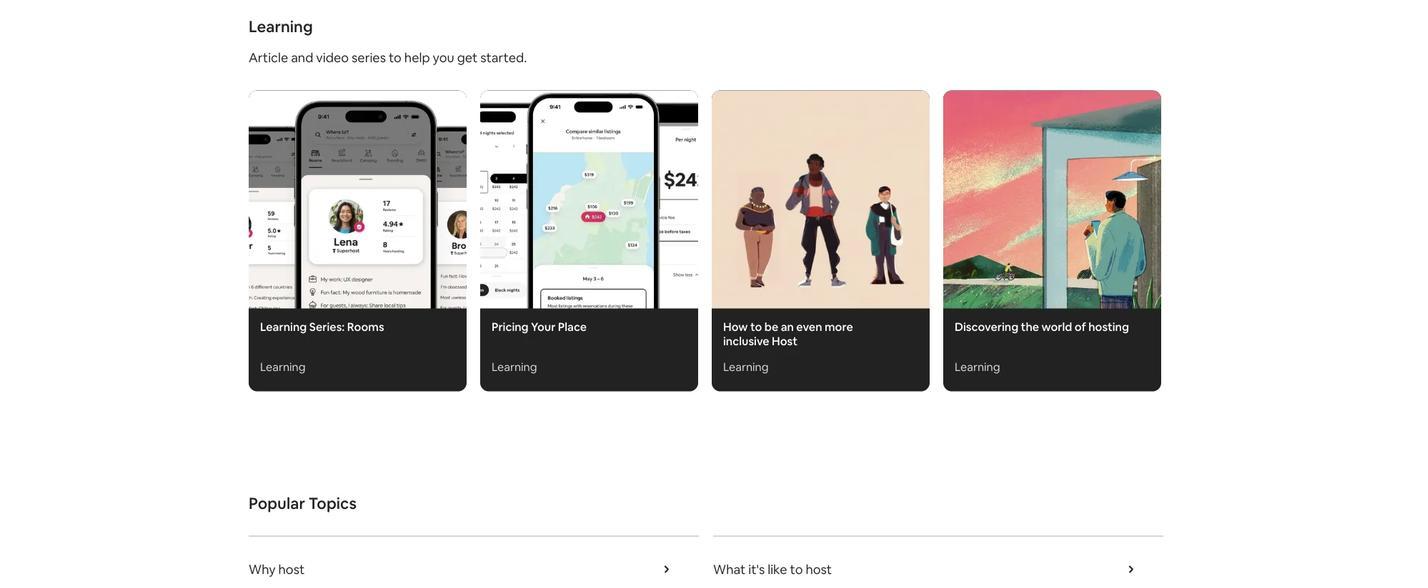 Task type: vqa. For each thing, say whether or not it's contained in the screenshot.
the Any
no



Task type: locate. For each thing, give the bounding box(es) containing it.
learning for learning series: rooms
[[260, 360, 306, 374]]

more
[[825, 319, 853, 334]]

topics
[[309, 493, 357, 514]]

why host
[[249, 561, 305, 578]]

help
[[405, 49, 430, 66]]

0 horizontal spatial to
[[389, 49, 402, 66]]

learning down learning series: rooms
[[260, 360, 306, 374]]

learning down pricing
[[492, 360, 537, 374]]

video
[[316, 49, 349, 66]]

learning series: rooms
[[260, 319, 384, 334]]

article and video series to help you get started.
[[249, 49, 527, 66]]

series
[[352, 49, 386, 66]]

learning down discovering
[[955, 360, 1001, 374]]

host
[[278, 561, 305, 578]]

1 vertical spatial to
[[751, 319, 762, 334]]

to left help
[[389, 49, 402, 66]]

popular topics
[[249, 493, 357, 514]]

to
[[389, 49, 402, 66], [751, 319, 762, 334]]

pricing your place
[[492, 319, 587, 334]]

what
[[713, 561, 746, 578]]

be
[[765, 319, 779, 334]]

why host link
[[249, 536, 699, 584]]

pricing
[[492, 319, 529, 334]]

0 vertical spatial to
[[389, 49, 402, 66]]

learning down inclusive host
[[723, 360, 769, 374]]

your place
[[531, 319, 587, 334]]

a mobile phone shows a map of similar listings. in the background, two more phones show calendar and price breakdown tools. image
[[480, 90, 698, 308], [480, 90, 698, 308]]

illustration of a person holding a coffee looking out the window at a biker passing by. image
[[944, 90, 1162, 308], [944, 90, 1162, 308]]

to left be
[[751, 319, 762, 334]]

1 horizontal spatial to
[[751, 319, 762, 334]]

five people with a variety of body types and skin tones, and one of them is using a cane. image
[[712, 90, 930, 308], [712, 90, 930, 308]]

side-by-side phone screens show the tops of five host passports, with each host's photo, name, and a few personal details. image
[[249, 90, 467, 308], [249, 90, 467, 308]]

get started.
[[457, 49, 527, 66]]

discovering
[[955, 319, 1019, 334]]

inclusive host
[[723, 334, 798, 348]]

learning
[[249, 16, 313, 37], [260, 319, 307, 334], [260, 360, 306, 374], [492, 360, 537, 374], [723, 360, 769, 374], [955, 360, 1001, 374]]

discovering the world of hosting
[[955, 319, 1130, 334]]



Task type: describe. For each thing, give the bounding box(es) containing it.
you
[[433, 49, 454, 66]]

series: rooms
[[309, 319, 384, 334]]

how
[[723, 319, 748, 334]]

even
[[797, 319, 823, 334]]

of hosting
[[1075, 319, 1130, 334]]

the
[[1021, 319, 1040, 334]]

to inside how to be an even more inclusive host
[[751, 319, 762, 334]]

learning for how to be an even more inclusive host
[[723, 360, 769, 374]]

what it's like to host link
[[713, 536, 1164, 584]]

learning left series: rooms
[[260, 319, 307, 334]]

how to be an even more inclusive host
[[723, 319, 853, 348]]

like
[[768, 561, 788, 578]]

why
[[249, 561, 276, 578]]

popular
[[249, 493, 305, 514]]

it's
[[749, 561, 765, 578]]

article
[[249, 49, 288, 66]]

to host
[[790, 561, 832, 578]]

world
[[1042, 319, 1073, 334]]

an
[[781, 319, 794, 334]]

learning for pricing your place
[[492, 360, 537, 374]]

learning for discovering the world of hosting
[[955, 360, 1001, 374]]

and
[[291, 49, 313, 66]]

learning up article
[[249, 16, 313, 37]]

what it's like to host
[[713, 561, 832, 578]]



